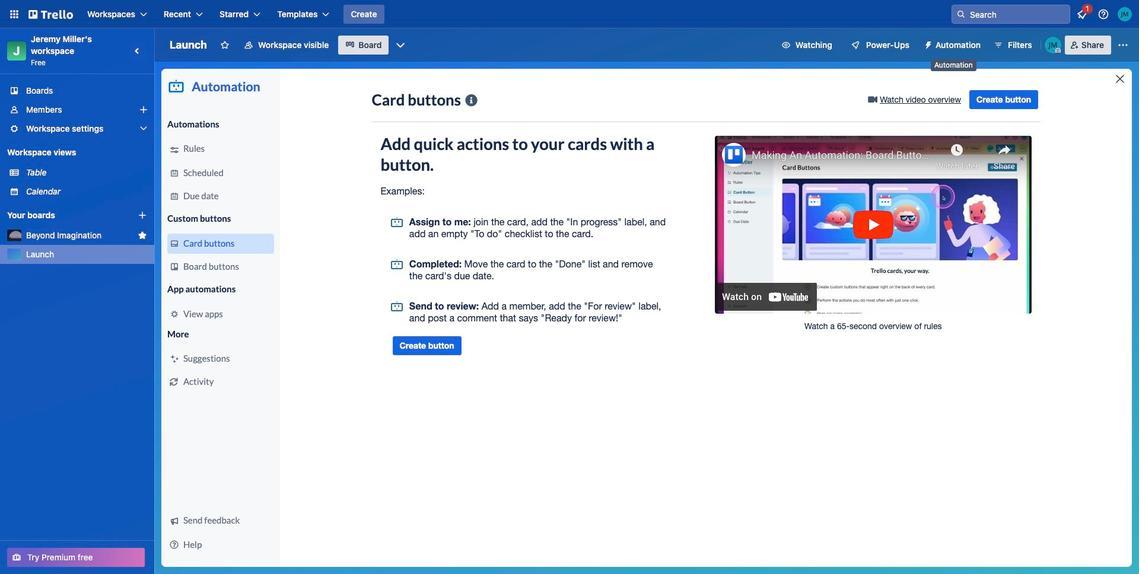 Task type: locate. For each thing, give the bounding box(es) containing it.
customize views image
[[395, 39, 407, 51]]

jeremy miller (jeremymiller198) image inside the primary element
[[1118, 7, 1133, 21]]

jeremy miller (jeremymiller198) image right open information menu 'image'
[[1118, 7, 1133, 21]]

sm image
[[920, 36, 936, 52]]

back to home image
[[28, 5, 73, 24]]

1 horizontal spatial jeremy miller (jeremymiller198) image
[[1118, 7, 1133, 21]]

jeremy miller (jeremymiller198) image down search field
[[1045, 37, 1062, 53]]

0 vertical spatial jeremy miller (jeremymiller198) image
[[1118, 7, 1133, 21]]

primary element
[[0, 0, 1140, 28]]

search image
[[957, 9, 967, 19]]

Search field
[[967, 6, 1070, 23]]

starred icon image
[[138, 231, 147, 240]]

this member is an admin of this board. image
[[1056, 48, 1061, 53]]

jeremy miller (jeremymiller198) image
[[1118, 7, 1133, 21], [1045, 37, 1062, 53]]

0 horizontal spatial jeremy miller (jeremymiller198) image
[[1045, 37, 1062, 53]]

your boards with 2 items element
[[7, 208, 120, 223]]

tooltip
[[931, 59, 977, 71]]



Task type: vqa. For each thing, say whether or not it's contained in the screenshot.
1 Notification image
yes



Task type: describe. For each thing, give the bounding box(es) containing it.
add board image
[[138, 211, 147, 220]]

workspace navigation collapse icon image
[[129, 43, 146, 59]]

star or unstar board image
[[220, 40, 230, 50]]

Board name text field
[[164, 36, 213, 55]]

1 notification image
[[1076, 7, 1090, 21]]

1 vertical spatial jeremy miller (jeremymiller198) image
[[1045, 37, 1062, 53]]

open information menu image
[[1098, 8, 1110, 20]]

show menu image
[[1118, 39, 1130, 51]]



